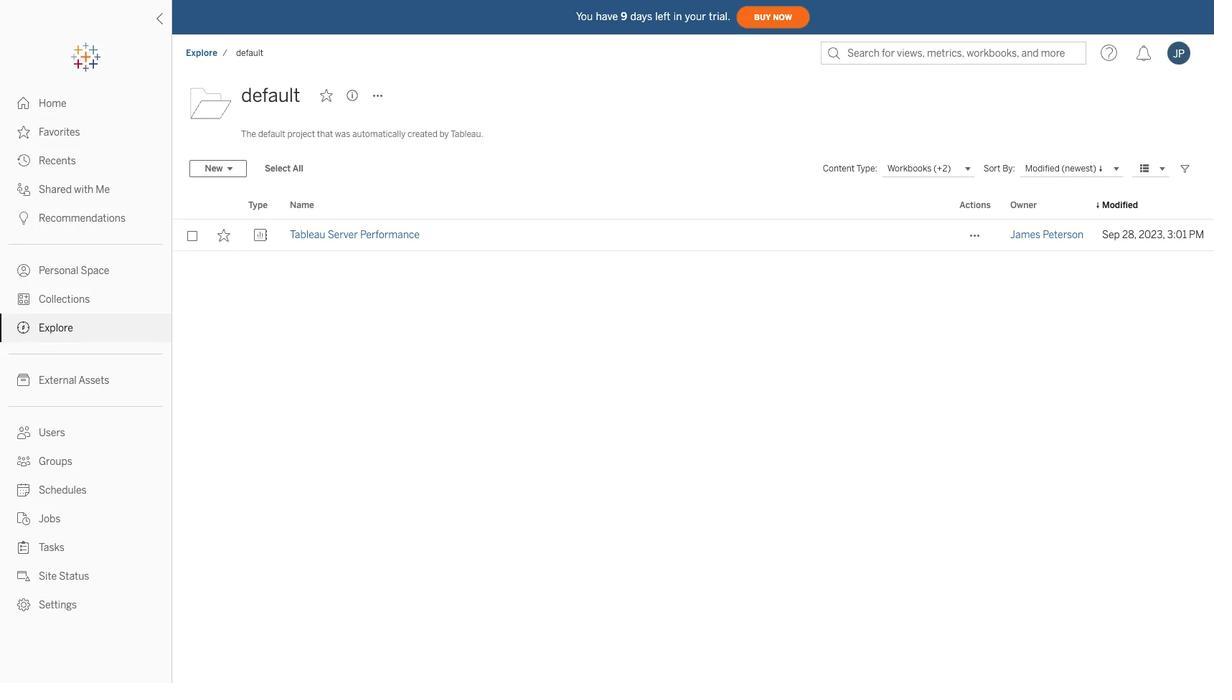 Task type: describe. For each thing, give the bounding box(es) containing it.
Search for views, metrics, workbooks, and more text field
[[821, 42, 1087, 65]]

modified (newest)
[[1025, 163, 1097, 173]]

sep
[[1102, 229, 1120, 241]]

explore for explore
[[39, 322, 73, 334]]

by text only_f5he34f image for settings
[[17, 599, 30, 611]]

by text only_f5he34f image for external assets
[[17, 374, 30, 387]]

you have 9 days left in your trial.
[[576, 10, 731, 23]]

select all button
[[255, 160, 313, 177]]

trial.
[[709, 10, 731, 23]]

by text only_f5he34f image for recents
[[17, 154, 30, 167]]

tableau.
[[451, 129, 483, 139]]

content
[[823, 164, 855, 174]]

home
[[39, 98, 67, 110]]

by text only_f5he34f image for users
[[17, 426, 30, 439]]

settings link
[[0, 591, 172, 619]]

9
[[621, 10, 628, 23]]

your
[[685, 10, 706, 23]]

28,
[[1122, 229, 1137, 241]]

james peterson
[[1010, 229, 1084, 241]]

by:
[[1003, 164, 1015, 174]]

recommendations
[[39, 212, 126, 225]]

in
[[674, 10, 682, 23]]

select
[[265, 164, 291, 174]]

by text only_f5he34f image for recommendations
[[17, 212, 30, 225]]

buy now button
[[736, 6, 810, 29]]

explore for explore /
[[186, 48, 218, 58]]

space
[[81, 265, 109, 277]]

site status
[[39, 571, 89, 583]]

workbook image
[[254, 229, 267, 242]]

name
[[290, 200, 314, 210]]

explore /
[[186, 48, 227, 58]]

grid containing tableau server performance
[[172, 192, 1214, 683]]

buy
[[754, 13, 771, 22]]

type
[[248, 200, 268, 210]]

main navigation. press the up and down arrow keys to access links. element
[[0, 89, 172, 619]]

tasks link
[[0, 533, 172, 562]]

recents
[[39, 155, 76, 167]]

status
[[59, 571, 89, 583]]

by text only_f5he34f image for personal space
[[17, 264, 30, 277]]

project
[[287, 129, 315, 139]]

james peterson link
[[1010, 220, 1084, 251]]

schedules
[[39, 484, 87, 497]]

3:01
[[1167, 229, 1187, 241]]

personal space link
[[0, 256, 172, 285]]

project image
[[189, 81, 233, 124]]

workbooks
[[888, 164, 932, 174]]

by text only_f5he34f image for jobs
[[17, 512, 30, 525]]

select all
[[265, 164, 303, 174]]

1 vertical spatial default
[[241, 84, 300, 107]]

buy now
[[754, 13, 792, 22]]

days
[[630, 10, 653, 23]]

actions
[[960, 200, 991, 210]]

peterson
[[1043, 229, 1084, 241]]

by text only_f5he34f image for collections
[[17, 293, 30, 306]]

server
[[328, 229, 358, 241]]

tableau
[[290, 229, 325, 241]]

(+2)
[[934, 164, 951, 174]]

the
[[241, 129, 256, 139]]

default element
[[232, 48, 268, 58]]

have
[[596, 10, 618, 23]]

sort
[[984, 164, 1001, 174]]

modified for modified (newest)
[[1025, 163, 1060, 173]]



Task type: vqa. For each thing, say whether or not it's contained in the screenshot.
Groups link
yes



Task type: locate. For each thing, give the bounding box(es) containing it.
by text only_f5he34f image inside recommendations link
[[17, 212, 30, 225]]

0 horizontal spatial modified
[[1025, 163, 1060, 173]]

by text only_f5he34f image for groups
[[17, 455, 30, 468]]

new
[[205, 164, 223, 174]]

1 by text only_f5he34f image from the top
[[17, 97, 30, 110]]

default right /
[[236, 48, 263, 58]]

site status link
[[0, 562, 172, 591]]

schedules link
[[0, 476, 172, 505]]

new button
[[189, 160, 247, 177]]

modified up sep at right
[[1102, 200, 1138, 210]]

explore left /
[[186, 48, 218, 58]]

by text only_f5he34f image left recents
[[17, 154, 30, 167]]

by text only_f5he34f image for favorites
[[17, 126, 30, 139]]

7 by text only_f5he34f image from the top
[[17, 570, 30, 583]]

the default project that was automatically created by tableau.
[[241, 129, 483, 139]]

6 by text only_f5he34f image from the top
[[17, 426, 30, 439]]

by text only_f5he34f image
[[17, 97, 30, 110], [17, 126, 30, 139], [17, 183, 30, 196], [17, 212, 30, 225], [17, 322, 30, 334], [17, 426, 30, 439], [17, 484, 30, 497], [17, 541, 30, 554]]

by text only_f5he34f image for shared with me
[[17, 183, 30, 196]]

by text only_f5he34f image for explore
[[17, 322, 30, 334]]

me
[[96, 184, 110, 196]]

workbooks (+2) button
[[882, 160, 975, 177]]

that
[[317, 129, 333, 139]]

collections
[[39, 294, 90, 306]]

7 by text only_f5he34f image from the top
[[17, 484, 30, 497]]

you
[[576, 10, 593, 23]]

0 vertical spatial explore
[[186, 48, 218, 58]]

all
[[293, 164, 303, 174]]

1 vertical spatial explore
[[39, 322, 73, 334]]

3 by text only_f5he34f image from the top
[[17, 183, 30, 196]]

4 by text only_f5he34f image from the top
[[17, 212, 30, 225]]

row containing tableau server performance
[[172, 220, 1214, 251]]

by text only_f5he34f image inside schedules 'link'
[[17, 484, 30, 497]]

jobs
[[39, 513, 60, 525]]

external
[[39, 375, 77, 387]]

by text only_f5he34f image left site
[[17, 570, 30, 583]]

list view image
[[1138, 162, 1151, 175]]

modified (newest) button
[[1020, 160, 1124, 177]]

by text only_f5he34f image inside shared with me link
[[17, 183, 30, 196]]

2 by text only_f5he34f image from the top
[[17, 126, 30, 139]]

recommendations link
[[0, 204, 172, 233]]

tableau server performance link
[[290, 220, 420, 251]]

by text only_f5he34f image left the personal at the left top of page
[[17, 264, 30, 277]]

users link
[[0, 418, 172, 447]]

settings
[[39, 599, 77, 611]]

site
[[39, 571, 57, 583]]

by text only_f5he34f image inside collections link
[[17, 293, 30, 306]]

3 by text only_f5he34f image from the top
[[17, 293, 30, 306]]

by text only_f5he34f image inside groups link
[[17, 455, 30, 468]]

(newest)
[[1062, 163, 1097, 173]]

8 by text only_f5he34f image from the top
[[17, 599, 30, 611]]

by
[[440, 129, 449, 139]]

by text only_f5he34f image left external
[[17, 374, 30, 387]]

modified inside popup button
[[1025, 163, 1060, 173]]

0 vertical spatial default
[[236, 48, 263, 58]]

content type:
[[823, 164, 878, 174]]

by text only_f5he34f image inside users link
[[17, 426, 30, 439]]

0 horizontal spatial explore link
[[0, 314, 172, 342]]

0 vertical spatial explore link
[[185, 47, 218, 59]]

by text only_f5he34f image inside site status link
[[17, 570, 30, 583]]

jobs link
[[0, 505, 172, 533]]

default right the
[[258, 129, 285, 139]]

/
[[223, 48, 227, 58]]

owner
[[1010, 200, 1037, 210]]

2023,
[[1139, 229, 1165, 241]]

by text only_f5he34f image for site status
[[17, 570, 30, 583]]

groups link
[[0, 447, 172, 476]]

5 by text only_f5he34f image from the top
[[17, 322, 30, 334]]

default
[[236, 48, 263, 58], [241, 84, 300, 107], [258, 129, 285, 139]]

1 horizontal spatial explore
[[186, 48, 218, 58]]

automatically
[[352, 129, 406, 139]]

assets
[[79, 375, 109, 387]]

external assets link
[[0, 366, 172, 395]]

shared with me link
[[0, 175, 172, 204]]

type:
[[857, 164, 878, 174]]

explore link
[[185, 47, 218, 59], [0, 314, 172, 342]]

row
[[172, 220, 1214, 251]]

2 by text only_f5he34f image from the top
[[17, 264, 30, 277]]

modified for modified
[[1102, 200, 1138, 210]]

left
[[655, 10, 671, 23]]

personal space
[[39, 265, 109, 277]]

tableau server performance
[[290, 229, 420, 241]]

6 by text only_f5he34f image from the top
[[17, 512, 30, 525]]

groups
[[39, 456, 72, 468]]

2 vertical spatial default
[[258, 129, 285, 139]]

by text only_f5he34f image for tasks
[[17, 541, 30, 554]]

1 vertical spatial modified
[[1102, 200, 1138, 210]]

tasks
[[39, 542, 65, 554]]

explore inside main navigation. press the up and down arrow keys to access links. element
[[39, 322, 73, 334]]

explore down collections
[[39, 322, 73, 334]]

0 horizontal spatial explore
[[39, 322, 73, 334]]

explore link left /
[[185, 47, 218, 59]]

by text only_f5he34f image inside personal space link
[[17, 264, 30, 277]]

modified right the by:
[[1025, 163, 1060, 173]]

by text only_f5he34f image left settings
[[17, 599, 30, 611]]

by text only_f5he34f image for home
[[17, 97, 30, 110]]

collections link
[[0, 285, 172, 314]]

pm
[[1189, 229, 1204, 241]]

1 horizontal spatial modified
[[1102, 200, 1138, 210]]

1 vertical spatial explore link
[[0, 314, 172, 342]]

by text only_f5he34f image inside home link
[[17, 97, 30, 110]]

external assets
[[39, 375, 109, 387]]

favorites link
[[0, 118, 172, 146]]

recents link
[[0, 146, 172, 175]]

performance
[[360, 229, 420, 241]]

workbooks (+2)
[[888, 164, 951, 174]]

by text only_f5he34f image for schedules
[[17, 484, 30, 497]]

by text only_f5he34f image
[[17, 154, 30, 167], [17, 264, 30, 277], [17, 293, 30, 306], [17, 374, 30, 387], [17, 455, 30, 468], [17, 512, 30, 525], [17, 570, 30, 583], [17, 599, 30, 611]]

sort by:
[[984, 164, 1015, 174]]

explore
[[186, 48, 218, 58], [39, 322, 73, 334]]

grid
[[172, 192, 1214, 683]]

now
[[773, 13, 792, 22]]

1 horizontal spatial explore link
[[185, 47, 218, 59]]

0 vertical spatial modified
[[1025, 163, 1060, 173]]

with
[[74, 184, 93, 196]]

1 by text only_f5he34f image from the top
[[17, 154, 30, 167]]

home link
[[0, 89, 172, 118]]

8 by text only_f5he34f image from the top
[[17, 541, 30, 554]]

personal
[[39, 265, 79, 277]]

modified
[[1025, 163, 1060, 173], [1102, 200, 1138, 210]]

shared with me
[[39, 184, 110, 196]]

by text only_f5he34f image inside settings link
[[17, 599, 30, 611]]

by text only_f5he34f image inside external assets link
[[17, 374, 30, 387]]

navigation panel element
[[0, 43, 172, 619]]

5 by text only_f5he34f image from the top
[[17, 455, 30, 468]]

by text only_f5he34f image inside "tasks" link
[[17, 541, 30, 554]]

4 by text only_f5he34f image from the top
[[17, 374, 30, 387]]

by text only_f5he34f image left jobs
[[17, 512, 30, 525]]

by text only_f5he34f image inside recents link
[[17, 154, 30, 167]]

created
[[408, 129, 438, 139]]

default up the
[[241, 84, 300, 107]]

sep 28, 2023, 3:01 pm
[[1102, 229, 1204, 241]]

users
[[39, 427, 65, 439]]

by text only_f5he34f image left groups
[[17, 455, 30, 468]]

shared
[[39, 184, 72, 196]]

james
[[1010, 229, 1041, 241]]

by text only_f5he34f image inside favorites link
[[17, 126, 30, 139]]

by text only_f5he34f image inside jobs link
[[17, 512, 30, 525]]

explore link down collections
[[0, 314, 172, 342]]

by text only_f5he34f image left collections
[[17, 293, 30, 306]]

was
[[335, 129, 350, 139]]

favorites
[[39, 126, 80, 139]]



